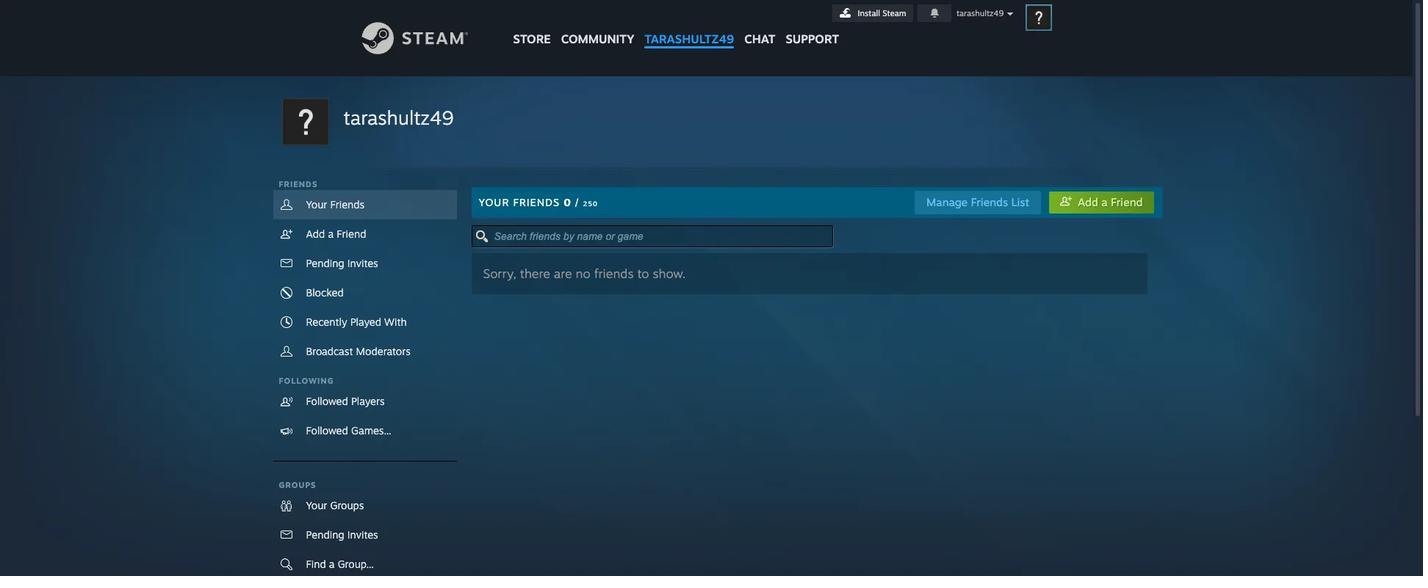 Task type: vqa. For each thing, say whether or not it's contained in the screenshot.
More to the bottom
no



Task type: locate. For each thing, give the bounding box(es) containing it.
install steam
[[858, 8, 906, 18]]

0 horizontal spatial tarashultz49
[[343, 106, 454, 129]]

2 followed from the top
[[306, 425, 348, 437]]

no
[[576, 266, 590, 281]]

friends left list
[[971, 195, 1008, 209]]

1 followed from the top
[[306, 395, 348, 408]]

your up find
[[306, 500, 327, 512]]

your friends link
[[273, 190, 457, 220]]

add
[[1078, 195, 1098, 209], [306, 228, 325, 240]]

pending invites link up blocked
[[273, 249, 457, 278]]

2 invites from the top
[[347, 529, 378, 541]]

add down the your friends
[[306, 228, 325, 240]]

250
[[583, 200, 598, 208]]

1 vertical spatial add a friend
[[306, 228, 366, 240]]

Search friends by name or game text field
[[471, 226, 833, 248]]

friend inside button
[[1111, 195, 1143, 209]]

1 vertical spatial pending invites
[[306, 529, 378, 541]]

0 vertical spatial groups
[[279, 481, 316, 491]]

0 vertical spatial tarashultz49 link
[[639, 0, 739, 53]]

followed down following
[[306, 395, 348, 408]]

players
[[351, 395, 385, 408]]

show.
[[653, 266, 686, 281]]

add a friend
[[1078, 195, 1143, 209], [306, 228, 366, 240]]

chat link
[[739, 0, 781, 50]]

groups up your groups
[[279, 481, 316, 491]]

2 horizontal spatial tarashultz49
[[957, 8, 1004, 18]]

friends
[[279, 179, 318, 190], [971, 195, 1008, 209], [513, 196, 560, 209], [330, 198, 365, 211]]

pending invites link
[[273, 249, 457, 278], [273, 521, 457, 550]]

friends inside button
[[971, 195, 1008, 209]]

add a friend button
[[1048, 191, 1155, 215]]

1 horizontal spatial friend
[[1111, 195, 1143, 209]]

0 vertical spatial pending invites link
[[273, 249, 457, 278]]

followed down the followed players
[[306, 425, 348, 437]]

1 pending invites from the top
[[306, 257, 378, 270]]

1 vertical spatial tarashultz49
[[645, 32, 734, 46]]

your up add a friend link
[[306, 198, 327, 211]]

0 vertical spatial pending invites
[[306, 257, 378, 270]]

your friends 0 / 250
[[479, 196, 598, 209]]

2 vertical spatial tarashultz49
[[343, 106, 454, 129]]

your groups link
[[273, 492, 457, 521]]

friend
[[1111, 195, 1143, 209], [337, 228, 366, 240]]

manage friends list button
[[915, 191, 1041, 215]]

0 vertical spatial followed
[[306, 395, 348, 408]]

a for find a group... link
[[329, 558, 335, 571]]

followed
[[306, 395, 348, 408], [306, 425, 348, 437]]

pending up find
[[306, 529, 344, 541]]

2 pending from the top
[[306, 529, 344, 541]]

1 vertical spatial followed
[[306, 425, 348, 437]]

0 horizontal spatial friend
[[337, 228, 366, 240]]

1 pending invites link from the top
[[273, 249, 457, 278]]

steam
[[883, 8, 906, 18]]

your friends
[[306, 198, 365, 211]]

friends left 0
[[513, 196, 560, 209]]

friends up the your friends
[[279, 179, 318, 190]]

tarashultz49 for right tarashultz49 link
[[645, 32, 734, 46]]

add a friend inside add a friend button
[[1078, 195, 1143, 209]]

pending invites for second pending invites 'link' from the bottom
[[306, 257, 378, 270]]

1 vertical spatial pending
[[306, 529, 344, 541]]

there
[[520, 266, 550, 281]]

blocked link
[[273, 278, 457, 308]]

community link
[[556, 0, 639, 53]]

tarashultz49
[[957, 8, 1004, 18], [645, 32, 734, 46], [343, 106, 454, 129]]

recently
[[306, 316, 347, 328]]

add a friend inside add a friend link
[[306, 228, 366, 240]]

1 vertical spatial invites
[[347, 529, 378, 541]]

your
[[479, 196, 509, 209], [306, 198, 327, 211], [306, 500, 327, 512]]

1 vertical spatial friend
[[337, 228, 366, 240]]

your up sorry,
[[479, 196, 509, 209]]

0 horizontal spatial groups
[[279, 481, 316, 491]]

groups up the find a group...
[[330, 500, 364, 512]]

add a friend link
[[273, 220, 457, 249]]

1 invites from the top
[[347, 257, 378, 270]]

2 vertical spatial a
[[329, 558, 335, 571]]

1 vertical spatial tarashultz49 link
[[343, 104, 454, 132]]

recently played with link
[[273, 308, 457, 337]]

a inside button
[[1102, 195, 1108, 209]]

followed games...
[[306, 425, 391, 437]]

pending
[[306, 257, 344, 270], [306, 529, 344, 541]]

0 vertical spatial add a friend
[[1078, 195, 1143, 209]]

0 horizontal spatial add
[[306, 228, 325, 240]]

add right list
[[1078, 195, 1098, 209]]

2 pending invites from the top
[[306, 529, 378, 541]]

invites
[[347, 257, 378, 270], [347, 529, 378, 541]]

moderators
[[356, 345, 411, 358]]

0 vertical spatial friend
[[1111, 195, 1143, 209]]

pending invites link up group...
[[273, 521, 457, 550]]

1 horizontal spatial groups
[[330, 500, 364, 512]]

invites up find a group... link
[[347, 529, 378, 541]]

0 vertical spatial invites
[[347, 257, 378, 270]]

1 vertical spatial add
[[306, 228, 325, 240]]

0 vertical spatial add
[[1078, 195, 1098, 209]]

pending up blocked
[[306, 257, 344, 270]]

followed for followed games...
[[306, 425, 348, 437]]

1 vertical spatial pending invites link
[[273, 521, 457, 550]]

pending for second pending invites 'link' from the top
[[306, 529, 344, 541]]

pending invites up the find a group...
[[306, 529, 378, 541]]

1 vertical spatial groups
[[330, 500, 364, 512]]

0 vertical spatial pending
[[306, 257, 344, 270]]

0 horizontal spatial add a friend
[[306, 228, 366, 240]]

friends up add a friend link
[[330, 198, 365, 211]]

1 horizontal spatial tarashultz49
[[645, 32, 734, 46]]

tarashultz49 link
[[639, 0, 739, 53], [343, 104, 454, 132]]

a
[[1102, 195, 1108, 209], [328, 228, 334, 240], [329, 558, 335, 571]]

1 horizontal spatial add
[[1078, 195, 1098, 209]]

groups
[[279, 481, 316, 491], [330, 500, 364, 512]]

pending invites
[[306, 257, 378, 270], [306, 529, 378, 541]]

1 vertical spatial a
[[328, 228, 334, 240]]

recently played with
[[306, 316, 407, 328]]

pending invites up blocked
[[306, 257, 378, 270]]

1 horizontal spatial add a friend
[[1078, 195, 1143, 209]]

0 vertical spatial a
[[1102, 195, 1108, 209]]

invites down add a friend link
[[347, 257, 378, 270]]

store link
[[508, 0, 556, 53]]

1 pending from the top
[[306, 257, 344, 270]]



Task type: describe. For each thing, give the bounding box(es) containing it.
friends for your friends
[[330, 198, 365, 211]]

group...
[[338, 558, 374, 571]]

broadcast
[[306, 345, 353, 358]]

played
[[350, 316, 381, 328]]

0
[[564, 196, 571, 209]]

your for your friends 0 / 250
[[479, 196, 509, 209]]

2 pending invites link from the top
[[273, 521, 457, 550]]

chat
[[744, 32, 775, 46]]

support
[[786, 32, 839, 46]]

friends for your friends 0 / 250
[[513, 196, 560, 209]]

followed players link
[[273, 387, 457, 417]]

add inside button
[[1078, 195, 1098, 209]]

your for your friends
[[306, 198, 327, 211]]

store
[[513, 32, 551, 46]]

invites for second pending invites 'link' from the top
[[347, 529, 378, 541]]

games...
[[351, 425, 391, 437]]

support link
[[781, 0, 844, 50]]

pending invites for second pending invites 'link' from the top
[[306, 529, 378, 541]]

find a group...
[[306, 558, 374, 571]]

1 horizontal spatial tarashultz49 link
[[639, 0, 739, 53]]

followed for followed players
[[306, 395, 348, 408]]

followed players
[[306, 395, 385, 408]]

following
[[279, 376, 334, 386]]

list
[[1011, 195, 1029, 209]]

sorry, there are no friends to show.
[[483, 266, 686, 281]]

find
[[306, 558, 326, 571]]

with
[[384, 316, 407, 328]]

invites for second pending invites 'link' from the bottom
[[347, 257, 378, 270]]

tarashultz49 for the leftmost tarashultz49 link
[[343, 106, 454, 129]]

community
[[561, 32, 634, 46]]

install steam link
[[832, 4, 913, 22]]

your for your groups
[[306, 500, 327, 512]]

sorry,
[[483, 266, 516, 281]]

are
[[554, 266, 572, 281]]

0 vertical spatial tarashultz49
[[957, 8, 1004, 18]]

friends
[[594, 266, 634, 281]]

install
[[858, 8, 880, 18]]

followed games... link
[[273, 417, 457, 446]]

pending for second pending invites 'link' from the bottom
[[306, 257, 344, 270]]

0 horizontal spatial tarashultz49 link
[[343, 104, 454, 132]]

blocked
[[306, 287, 344, 299]]

manage
[[926, 195, 968, 209]]

to
[[637, 266, 649, 281]]

broadcast moderators link
[[273, 337, 457, 367]]

/
[[575, 196, 579, 209]]

a for add a friend link
[[328, 228, 334, 240]]

friends for manage friends list
[[971, 195, 1008, 209]]

your groups
[[306, 500, 364, 512]]

find a group... link
[[273, 550, 457, 577]]

manage friends list
[[926, 195, 1029, 209]]

broadcast moderators
[[306, 345, 411, 358]]



